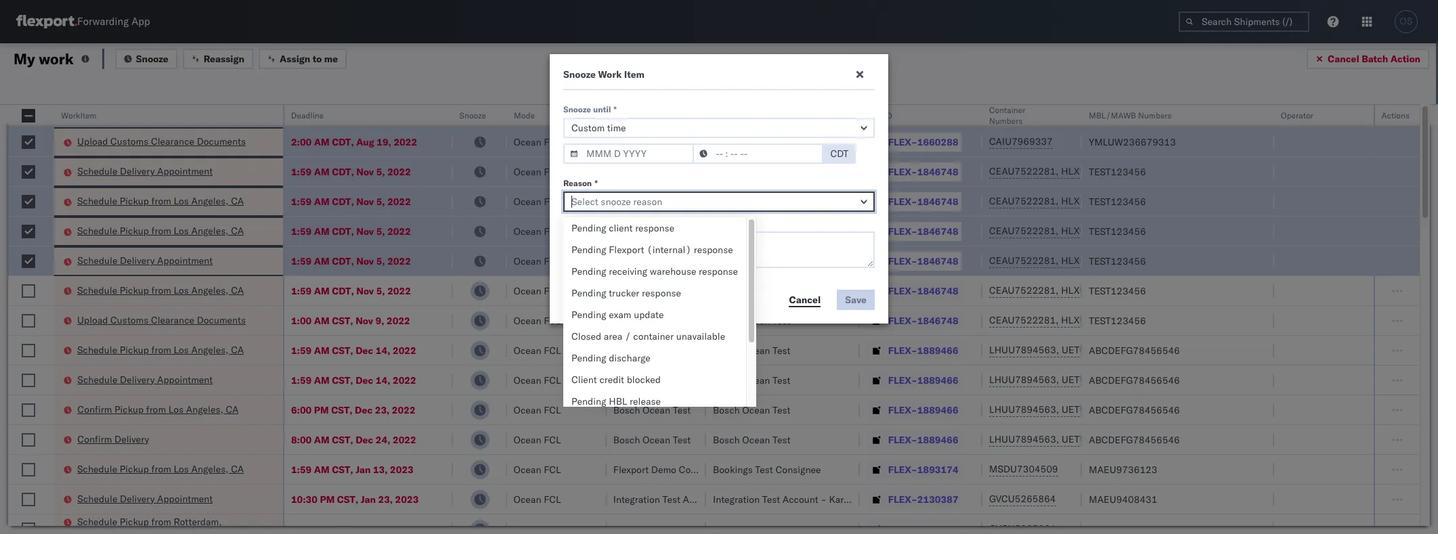 Task type: describe. For each thing, give the bounding box(es) containing it.
response right warehouse
[[699, 266, 738, 278]]

documents for 2nd upload customs clearance documents button from the top
[[197, 314, 246, 326]]

1 am from the top
[[314, 136, 330, 148]]

6:00
[[291, 404, 312, 416]]

4 schedule delivery appointment from the top
[[77, 493, 213, 505]]

closed
[[572, 331, 602, 343]]

pending for pending discharge
[[572, 352, 607, 364]]

1 1:59 from the top
[[291, 166, 312, 178]]

1 schedule pickup from los angeles, ca button from the top
[[77, 194, 244, 209]]

2023 for 1:59 am cst, jan 13, 2023
[[390, 464, 414, 476]]

13 ocean fcl from the top
[[514, 494, 561, 506]]

9 resize handle column header from the left
[[1067, 105, 1083, 535]]

additional
[[564, 218, 604, 228]]

cst, up 8:00 am cst, dec 24, 2022
[[331, 404, 353, 416]]

3 flex-1846748 from the top
[[889, 225, 959, 237]]

client for client name
[[614, 110, 636, 121]]

cst, up 6:00 pm cst, dec 23, 2022
[[332, 374, 353, 386]]

1 vertical spatial flexport
[[609, 244, 645, 256]]

area
[[604, 331, 623, 343]]

1 upload customs clearance documents button from the top
[[77, 135, 246, 150]]

4 1:59 from the top
[[291, 255, 312, 267]]

1889466 for schedule delivery appointment
[[918, 374, 959, 386]]

1 ocean fcl from the top
[[514, 136, 561, 148]]

7 fcl from the top
[[544, 315, 561, 327]]

credit
[[600, 374, 625, 386]]

os
[[1401, 16, 1414, 26]]

from for schedule pickup from rotterdam, netherlands button
[[151, 516, 171, 528]]

consignee up integration on the bottom of the page
[[679, 464, 725, 476]]

ca for 1:59 am cdt, nov 5, 2022
[[231, 284, 244, 296]]

1:59 am cst, jan 13, 2023
[[291, 464, 414, 476]]

operator
[[1281, 110, 1314, 121]]

response down pending receiving warehouse response
[[642, 287, 682, 299]]

6 resize handle column header from the left
[[690, 105, 707, 535]]

snooze work item
[[564, 68, 645, 81]]

bookings test consignee
[[713, 464, 821, 476]]

5 resize handle column header from the left
[[591, 105, 607, 535]]

2 cdt, from the top
[[332, 166, 354, 178]]

3 1:59 am cdt, nov 5, 2022 from the top
[[291, 225, 411, 237]]

1:00 am cst, nov 9, 2022
[[291, 315, 410, 327]]

lhuu7894563, uetu5238478 for schedule pickup from los angeles, ca
[[990, 344, 1128, 356]]

2:00 am cdt, aug 19, 2022
[[291, 136, 417, 148]]

dec for schedule delivery appointment
[[356, 374, 374, 386]]

8 flex- from the top
[[889, 344, 918, 357]]

lhuu7894563, for confirm delivery
[[990, 434, 1060, 446]]

rotterdam,
[[174, 516, 222, 528]]

work
[[598, 68, 622, 81]]

unavailable
[[677, 331, 726, 343]]

angeles, for 1:59 am cdt, nov 5, 2022
[[191, 284, 229, 296]]

cdt
[[831, 148, 849, 160]]

discharge
[[609, 352, 651, 364]]

update
[[634, 309, 664, 321]]

consignee inside button
[[713, 110, 752, 121]]

app
[[132, 15, 150, 28]]

4 1:59 am cdt, nov 5, 2022 from the top
[[291, 255, 411, 267]]

mbl/mawb numbers
[[1090, 110, 1172, 121]]

pending trucker response
[[572, 287, 682, 299]]

lhuu7894563, for schedule pickup from los angeles, ca
[[990, 344, 1060, 356]]

delivery for 1:59 am cst, dec 14, 2022
[[120, 374, 155, 386]]

5 hlxu8034992 from the top
[[1134, 285, 1200, 297]]

consignee down client name button at the left top of page
[[679, 136, 725, 148]]

1 horizontal spatial *
[[614, 104, 617, 114]]

6 hlxu8034992 from the top
[[1134, 314, 1200, 327]]

7 am from the top
[[314, 315, 330, 327]]

schedule pickup from los angeles, ca link for 1:59 am cdt, nov 5, 2022
[[77, 284, 244, 297]]

cancel button
[[781, 290, 829, 310]]

closed area / container unavailable
[[572, 331, 726, 343]]

1:59 am cst, dec 14, 2022 for schedule delivery appointment
[[291, 374, 416, 386]]

flex-1660288
[[889, 136, 959, 148]]

1889466 for confirm pickup from los angeles, ca
[[918, 404, 959, 416]]

2 schedule pickup from los angeles, ca button from the top
[[77, 224, 244, 239]]

1:00
[[291, 315, 312, 327]]

cst, down 8:00 am cst, dec 24, 2022
[[332, 464, 353, 476]]

8 1:59 from the top
[[291, 464, 312, 476]]

los for 6:00 pm cst, dec 23, 2022
[[168, 403, 183, 416]]

los for 1:59 am cst, jan 13, 2023
[[174, 463, 189, 475]]

jan for 13,
[[356, 464, 371, 476]]

consignee up account
[[776, 464, 821, 476]]

flex-1893174
[[889, 464, 959, 476]]

4 flex- from the top
[[889, 225, 918, 237]]

uetu5238478 for confirm delivery
[[1062, 434, 1128, 446]]

angeles, for 6:00 pm cst, dec 23, 2022
[[186, 403, 223, 416]]

(optional)
[[650, 218, 693, 228]]

23, for 2022
[[375, 404, 390, 416]]

client name button
[[607, 108, 693, 121]]

3 cdt, from the top
[[332, 195, 354, 208]]

0 horizontal spatial *
[[595, 178, 598, 188]]

account
[[783, 494, 819, 506]]

6 fcl from the top
[[544, 285, 561, 297]]

caiu7969337
[[990, 135, 1053, 148]]

10:30
[[291, 494, 318, 506]]

12 fcl from the top
[[544, 464, 561, 476]]

3 flex- from the top
[[889, 195, 918, 208]]

13 flex- from the top
[[889, 494, 918, 506]]

2 resize handle column header from the left
[[267, 105, 283, 535]]

4 schedule from the top
[[77, 255, 117, 267]]

uetu5238478 for confirm pickup from los angeles, ca
[[1062, 404, 1128, 416]]

1 test123456 from the top
[[1090, 166, 1147, 178]]

2 schedule delivery appointment button from the top
[[77, 254, 213, 269]]

upload customs clearance documents for second upload customs clearance documents button from the bottom
[[77, 135, 246, 148]]

4 ocean fcl from the top
[[514, 225, 561, 237]]

dec for confirm pickup from los angeles, ca
[[355, 404, 373, 416]]

bookings
[[713, 464, 753, 476]]

container numbers button
[[983, 102, 1069, 127]]

msdu7304509
[[990, 463, 1059, 476]]

confirm delivery button
[[77, 433, 149, 447]]

flex-1889466 for schedule delivery appointment
[[889, 374, 959, 386]]

from for 1:59 am cst, jan 13, 2023 schedule pickup from los angeles, ca button
[[151, 463, 171, 475]]

3 schedule delivery appointment link from the top
[[77, 373, 213, 386]]

5 1:59 from the top
[[291, 285, 312, 297]]

pending for pending flexport (internal) response
[[572, 244, 607, 256]]

ca for 1:59 am cst, dec 14, 2022
[[231, 344, 244, 356]]

5 schedule from the top
[[77, 284, 117, 296]]

abcdefg78456546 for schedule delivery appointment
[[1090, 374, 1181, 386]]

cancel for cancel
[[790, 294, 821, 306]]

mode
[[514, 110, 535, 121]]

11 flex- from the top
[[889, 434, 918, 446]]

2 am from the top
[[314, 166, 330, 178]]

9 ocean fcl from the top
[[514, 374, 561, 386]]

pending exam update
[[572, 309, 664, 321]]

13,
[[373, 464, 388, 476]]

flex id button
[[860, 108, 969, 121]]

9 flex- from the top
[[889, 374, 918, 386]]

consignee button
[[707, 108, 847, 121]]

confirm delivery
[[77, 433, 149, 445]]

10 flex- from the top
[[889, 404, 918, 416]]

3 ceau7522281, hlxu6269489, hlxu8034992 from the top
[[990, 225, 1200, 237]]

clearance for second upload customs clearance documents button from the bottom
[[151, 135, 194, 148]]

3 resize handle column header from the left
[[437, 105, 453, 535]]

confirm pickup from los angeles, ca button
[[77, 403, 239, 418]]

pickup for schedule pickup from los angeles, ca button related to 1:59 am cst, dec 14, 2022
[[120, 344, 149, 356]]

hbl
[[609, 396, 628, 408]]

los for 1:59 am cdt, nov 5, 2022
[[174, 284, 189, 296]]

2 schedule pickup from los angeles, ca from the top
[[77, 225, 244, 237]]

schedule pickup from rotterdam, netherlands
[[77, 516, 222, 535]]

pickup for confirm pickup from los angeles, ca button
[[114, 403, 144, 416]]

5 ceau7522281, hlxu6269489, hlxu8034992 from the top
[[990, 285, 1200, 297]]

14, for schedule pickup from los angeles, ca
[[376, 344, 391, 357]]

client
[[609, 222, 633, 234]]

deadline button
[[284, 108, 440, 121]]

7 flex- from the top
[[889, 315, 918, 327]]

batch
[[1362, 53, 1389, 65]]

exam
[[609, 309, 632, 321]]

customs for second upload customs clearance documents button from the bottom
[[110, 135, 149, 148]]

2 flex- from the top
[[889, 166, 918, 178]]

snooze button
[[115, 48, 177, 69]]

response right (internal)
[[694, 244, 733, 256]]

confirm delivery link
[[77, 433, 149, 446]]

1 flex-1846748 from the top
[[889, 166, 959, 178]]

schedule pickup from rotterdam, netherlands button
[[77, 515, 266, 535]]

assign
[[280, 53, 310, 65]]

abcdefg78456546 for confirm pickup from los angeles, ca
[[1090, 404, 1181, 416]]

aug
[[356, 136, 375, 148]]

hlxu6269489, for fourth schedule pickup from los angeles, ca button from the bottom
[[1062, 225, 1131, 237]]

from for schedule pickup from los angeles, ca button associated with 1:59 am cdt, nov 5, 2022
[[151, 284, 171, 296]]

hlxu6269489, for second schedule delivery appointment button from the top of the page
[[1062, 255, 1131, 267]]

2 ocean fcl from the top
[[514, 166, 561, 178]]

1 ceau7522281, hlxu6269489, hlxu8034992 from the top
[[990, 165, 1200, 177]]

pending client response
[[572, 222, 675, 234]]

pm for 10:30
[[320, 494, 335, 506]]

pending discharge
[[572, 352, 651, 364]]

3 1:59 from the top
[[291, 225, 312, 237]]

pending for pending exam update
[[572, 309, 607, 321]]

2130387
[[918, 494, 959, 506]]

client name
[[614, 110, 659, 121]]

comments
[[606, 218, 647, 228]]

uetu5238478 for schedule delivery appointment
[[1062, 374, 1128, 386]]

maeu9736123
[[1090, 464, 1158, 476]]

2023 for 10:30 pm cst, jan 23, 2023
[[395, 494, 419, 506]]

12 ocean fcl from the top
[[514, 464, 561, 476]]

3 ceau7522281, from the top
[[990, 225, 1059, 237]]

response up pending flexport (internal) response
[[636, 222, 675, 234]]

5 ocean fcl from the top
[[514, 255, 561, 267]]

1 fcl from the top
[[544, 136, 561, 148]]

snooze left until
[[564, 104, 591, 114]]

demo for -
[[652, 136, 677, 148]]

11 resize handle column header from the left
[[1358, 105, 1374, 535]]

container
[[634, 331, 674, 343]]

1 ceau7522281, from the top
[[990, 165, 1059, 177]]

actions
[[1383, 110, 1411, 121]]

9,
[[376, 315, 385, 327]]

from for fourth schedule pickup from los angeles, ca button from the bottom
[[151, 225, 171, 237]]

forwarding app link
[[16, 15, 150, 28]]

demo for bookings
[[652, 464, 677, 476]]

1 schedule pickup from los angeles, ca link from the top
[[77, 194, 244, 208]]

5 1:59 am cdt, nov 5, 2022 from the top
[[291, 285, 411, 297]]

4 cdt, from the top
[[332, 225, 354, 237]]

cancel batch action button
[[1307, 48, 1430, 69]]

4 flex-1846748 from the top
[[889, 255, 959, 267]]

deadline
[[291, 110, 324, 121]]

Custom time text field
[[564, 118, 875, 138]]

release
[[630, 396, 661, 408]]

11 fcl from the top
[[544, 434, 561, 446]]

trucker
[[609, 287, 640, 299]]

5 cdt, from the top
[[332, 255, 354, 267]]

action
[[1391, 53, 1421, 65]]

1 schedule from the top
[[77, 165, 117, 177]]

documents for second upload customs clearance documents button from the bottom
[[197, 135, 246, 148]]

dec for confirm delivery
[[356, 434, 374, 446]]

3 1846748 from the top
[[918, 225, 959, 237]]

hlxu8034992 for first schedule pickup from los angeles, ca button
[[1134, 195, 1200, 207]]

ca for 1:59 am cst, jan 13, 2023
[[231, 463, 244, 475]]

5 am from the top
[[314, 255, 330, 267]]

1 appointment from the top
[[157, 165, 213, 177]]

pickup for fourth schedule pickup from los angeles, ca button from the bottom
[[120, 225, 149, 237]]

my work
[[14, 49, 74, 68]]

14, for schedule delivery appointment
[[376, 374, 391, 386]]

lhuu7894563, uetu5238478 for confirm delivery
[[990, 434, 1128, 446]]

schedule pickup from los angeles, ca for 1:59 am cst, dec 14, 2022
[[77, 344, 244, 356]]

12 flex- from the top
[[889, 464, 918, 476]]

9 fcl from the top
[[544, 374, 561, 386]]

2 appointment from the top
[[157, 255, 213, 267]]

upload for 2nd upload customs clearance documents button from the top
[[77, 314, 108, 326]]

7 schedule from the top
[[77, 374, 117, 386]]

8:00
[[291, 434, 312, 446]]

8 resize handle column header from the left
[[967, 105, 983, 535]]

5 flex- from the top
[[889, 255, 918, 267]]

3 ocean fcl from the top
[[514, 195, 561, 208]]

pending for pending trucker response
[[572, 287, 607, 299]]

19,
[[377, 136, 392, 148]]

mbl/mawb
[[1090, 110, 1137, 121]]

6 ceau7522281, from the top
[[990, 314, 1059, 327]]

4 1846748 from the top
[[918, 255, 959, 267]]

work
[[39, 49, 74, 68]]

from for schedule pickup from los angeles, ca button related to 1:59 am cst, dec 14, 2022
[[151, 344, 171, 356]]

2 upload customs clearance documents button from the top
[[77, 313, 246, 328]]

pending flexport (internal) response
[[572, 244, 733, 256]]

6 1:59 from the top
[[291, 344, 312, 357]]



Task type: locate. For each thing, give the bounding box(es) containing it.
numbers up ymluw236679313
[[1139, 110, 1172, 121]]

3 fcl from the top
[[544, 195, 561, 208]]

23, up the 24,
[[375, 404, 390, 416]]

until
[[593, 104, 611, 114]]

from for first schedule pickup from los angeles, ca button
[[151, 195, 171, 207]]

pickup for schedule pickup from rotterdam, netherlands button
[[120, 516, 149, 528]]

6:00 pm cst, dec 23, 2022
[[291, 404, 416, 416]]

1 vertical spatial documents
[[197, 314, 246, 326]]

cst,
[[332, 315, 353, 327], [332, 344, 353, 357], [332, 374, 353, 386], [331, 404, 353, 416], [332, 434, 353, 446], [332, 464, 353, 476], [337, 494, 359, 506]]

hlxu6269489,
[[1062, 165, 1131, 177], [1062, 195, 1131, 207], [1062, 225, 1131, 237], [1062, 255, 1131, 267], [1062, 285, 1131, 297], [1062, 314, 1131, 327]]

schedule delivery appointment
[[77, 165, 213, 177], [77, 255, 213, 267], [77, 374, 213, 386], [77, 493, 213, 505]]

pm for 6:00
[[314, 404, 329, 416]]

0 horizontal spatial numbers
[[990, 116, 1023, 126]]

snooze left the work
[[564, 68, 596, 81]]

schedule pickup from rotterdam, netherlands link
[[77, 515, 266, 535]]

1 vertical spatial 2023
[[395, 494, 419, 506]]

4 pending from the top
[[572, 287, 607, 299]]

maeu9408431
[[1090, 494, 1158, 506]]

1 vertical spatial 23,
[[378, 494, 393, 506]]

schedule pickup from los angeles, ca for 1:59 am cdt, nov 5, 2022
[[77, 284, 244, 296]]

2 customs from the top
[[110, 314, 149, 326]]

schedule pickup from los angeles, ca for 1:59 am cst, jan 13, 2023
[[77, 463, 244, 475]]

8 fcl from the top
[[544, 344, 561, 357]]

/
[[625, 331, 631, 343]]

schedule pickup from los angeles, ca link
[[77, 194, 244, 208], [77, 224, 244, 238], [77, 284, 244, 297], [77, 343, 244, 357], [77, 462, 244, 476]]

1889466
[[918, 344, 959, 357], [918, 374, 959, 386], [918, 404, 959, 416], [918, 434, 959, 446]]

1 flex- from the top
[[889, 136, 918, 148]]

1 vertical spatial upload customs clearance documents link
[[77, 313, 246, 327]]

flexport demo consignee for bookings test consignee
[[614, 464, 725, 476]]

client left credit
[[572, 374, 597, 386]]

-- : -- -- text field
[[693, 144, 824, 164]]

1 vertical spatial flexport demo consignee
[[614, 464, 725, 476]]

0 vertical spatial flexport demo consignee
[[614, 136, 725, 148]]

schedule pickup from los angeles, ca button for 1:59 am cst, jan 13, 2023
[[77, 462, 244, 477]]

8 schedule from the top
[[77, 463, 117, 475]]

pending for pending receiving warehouse response
[[572, 266, 607, 278]]

1 schedule pickup from los angeles, ca from the top
[[77, 195, 244, 207]]

abcdefg78456546 for schedule pickup from los angeles, ca
[[1090, 344, 1181, 357]]

0 vertical spatial upload customs clearance documents
[[77, 135, 246, 148]]

reason *
[[564, 178, 598, 188]]

name
[[638, 110, 659, 121]]

1 1846748 from the top
[[918, 166, 959, 178]]

pending left receiving
[[572, 266, 607, 278]]

9 schedule from the top
[[77, 493, 117, 505]]

7 pending from the top
[[572, 396, 607, 408]]

2 1:59 am cst, dec 14, 2022 from the top
[[291, 374, 416, 386]]

1 14, from the top
[[376, 344, 391, 357]]

delivery for 10:30 pm cst, jan 23, 2023
[[120, 493, 155, 505]]

0 vertical spatial 2023
[[390, 464, 414, 476]]

forwarding app
[[77, 15, 150, 28]]

gvcu5265864
[[990, 493, 1057, 505]]

list box containing pending client response
[[564, 217, 747, 499]]

2023 right 13,
[[390, 464, 414, 476]]

5 test123456 from the top
[[1090, 285, 1147, 297]]

angeles,
[[191, 195, 229, 207], [191, 225, 229, 237], [191, 284, 229, 296], [191, 344, 229, 356], [186, 403, 223, 416], [191, 463, 229, 475]]

4 schedule pickup from los angeles, ca link from the top
[[77, 343, 244, 357]]

7 1:59 from the top
[[291, 374, 312, 386]]

1 vertical spatial clearance
[[151, 314, 194, 326]]

cancel for cancel batch action
[[1328, 53, 1360, 65]]

0 vertical spatial confirm
[[77, 403, 112, 416]]

4 test123456 from the top
[[1090, 255, 1147, 267]]

snooze until *
[[564, 104, 617, 114]]

23, for 2023
[[378, 494, 393, 506]]

MMM D YYYY text field
[[564, 144, 694, 164]]

schedule pickup from los angeles, ca button for 1:59 am cst, dec 14, 2022
[[77, 343, 244, 358]]

1:59 am cst, dec 14, 2022 down 1:00 am cst, nov 9, 2022
[[291, 344, 416, 357]]

1 vertical spatial upload customs clearance documents
[[77, 314, 246, 326]]

13 fcl from the top
[[544, 494, 561, 506]]

assign to me
[[280, 53, 338, 65]]

snooze
[[136, 53, 168, 65], [564, 68, 596, 81], [564, 104, 591, 114], [460, 110, 487, 121]]

jan left 13,
[[356, 464, 371, 476]]

cst, up 1:59 am cst, jan 13, 2023
[[332, 434, 353, 446]]

dec down 1:00 am cst, nov 9, 2022
[[356, 344, 374, 357]]

1 vertical spatial demo
[[652, 464, 677, 476]]

schedule delivery appointment link
[[77, 165, 213, 178], [77, 254, 213, 268], [77, 373, 213, 386], [77, 492, 213, 506]]

cst, left "9,"
[[332, 315, 353, 327]]

lhuu7894563, for schedule delivery appointment
[[990, 374, 1060, 386]]

flex-1889466 for confirm delivery
[[889, 434, 959, 446]]

1 vertical spatial upload
[[77, 314, 108, 326]]

4 5, from the top
[[376, 255, 385, 267]]

1:59 am cst, dec 14, 2022 for schedule pickup from los angeles, ca
[[291, 344, 416, 357]]

2 schedule from the top
[[77, 195, 117, 207]]

1 horizontal spatial numbers
[[1139, 110, 1172, 121]]

1 vertical spatial 1:59 am cst, dec 14, 2022
[[291, 374, 416, 386]]

pickup for schedule pickup from los angeles, ca button associated with 1:59 am cdt, nov 5, 2022
[[120, 284, 149, 296]]

8:00 am cst, dec 24, 2022
[[291, 434, 416, 446]]

resize handle column header
[[38, 105, 54, 535], [267, 105, 283, 535], [437, 105, 453, 535], [491, 105, 507, 535], [591, 105, 607, 535], [690, 105, 707, 535], [844, 105, 860, 535], [967, 105, 983, 535], [1067, 105, 1083, 535], [1258, 105, 1275, 535], [1358, 105, 1374, 535], [1404, 105, 1421, 535]]

0 vertical spatial 14,
[[376, 344, 391, 357]]

cancel batch action
[[1328, 53, 1421, 65]]

6 am from the top
[[314, 285, 330, 297]]

upload customs clearance documents for 2nd upload customs clearance documents button from the top
[[77, 314, 246, 326]]

Max 200 characters text field
[[564, 232, 875, 268]]

3 5, from the top
[[376, 225, 385, 237]]

confirm pickup from los angeles, ca
[[77, 403, 239, 416]]

3 schedule delivery appointment from the top
[[77, 374, 213, 386]]

6 flex-1846748 from the top
[[889, 315, 959, 327]]

client inside button
[[614, 110, 636, 121]]

dec left the 24,
[[356, 434, 374, 446]]

assign to me button
[[259, 48, 347, 69]]

3 pending from the top
[[572, 266, 607, 278]]

0 vertical spatial client
[[614, 110, 636, 121]]

receiving
[[609, 266, 648, 278]]

dec up 8:00 am cst, dec 24, 2022
[[355, 404, 373, 416]]

pending down the closed
[[572, 352, 607, 364]]

mode button
[[507, 108, 593, 121]]

schedule pickup from los angeles, ca link for 1:59 am cst, jan 13, 2023
[[77, 462, 244, 476]]

24,
[[376, 434, 391, 446]]

lhuu7894563, uetu5238478
[[990, 344, 1128, 356], [990, 374, 1128, 386], [990, 404, 1128, 416], [990, 434, 1128, 446]]

flex-1846748 button
[[867, 162, 962, 181], [867, 162, 962, 181], [867, 192, 962, 211], [867, 192, 962, 211], [867, 222, 962, 241], [867, 222, 962, 241], [867, 252, 962, 271], [867, 252, 962, 271], [867, 281, 962, 300], [867, 281, 962, 300], [867, 311, 962, 330], [867, 311, 962, 330]]

3 appointment from the top
[[157, 374, 213, 386]]

ca
[[231, 195, 244, 207], [231, 225, 244, 237], [231, 284, 244, 296], [231, 344, 244, 356], [226, 403, 239, 416], [231, 463, 244, 475]]

0 vertical spatial demo
[[652, 136, 677, 148]]

1 schedule delivery appointment button from the top
[[77, 165, 213, 180]]

flex-2130387
[[889, 494, 959, 506]]

1893174
[[918, 464, 959, 476]]

1 vertical spatial client
[[572, 374, 597, 386]]

flexport for -
[[614, 136, 649, 148]]

hlxu8034992 for second schedule delivery appointment button from the top of the page
[[1134, 255, 1200, 267]]

1 schedule delivery appointment link from the top
[[77, 165, 213, 178]]

dec up 6:00 pm cst, dec 23, 2022
[[356, 374, 374, 386]]

cst, down 1:00 am cst, nov 9, 2022
[[332, 344, 353, 357]]

confirm for confirm delivery
[[77, 433, 112, 445]]

1 vertical spatial customs
[[110, 314, 149, 326]]

6 ceau7522281, hlxu6269489, hlxu8034992 from the top
[[990, 314, 1200, 327]]

1 1:59 am cst, dec 14, 2022 from the top
[[291, 344, 416, 357]]

2 demo from the top
[[652, 464, 677, 476]]

5 fcl from the top
[[544, 255, 561, 267]]

documents
[[197, 135, 246, 148], [197, 314, 246, 326]]

10 fcl from the top
[[544, 404, 561, 416]]

7 resize handle column header from the left
[[844, 105, 860, 535]]

reassign button
[[183, 48, 253, 69]]

flex-
[[889, 136, 918, 148], [889, 166, 918, 178], [889, 195, 918, 208], [889, 225, 918, 237], [889, 255, 918, 267], [889, 285, 918, 297], [889, 315, 918, 327], [889, 344, 918, 357], [889, 374, 918, 386], [889, 404, 918, 416], [889, 434, 918, 446], [889, 464, 918, 476], [889, 494, 918, 506]]

snooze down app
[[136, 53, 168, 65]]

response
[[636, 222, 675, 234], [694, 244, 733, 256], [699, 266, 738, 278], [642, 287, 682, 299]]

pickup for 1:59 am cst, jan 13, 2023 schedule pickup from los angeles, ca button
[[120, 463, 149, 475]]

5,
[[376, 166, 385, 178], [376, 195, 385, 208], [376, 225, 385, 237], [376, 255, 385, 267], [376, 285, 385, 297]]

fcl
[[544, 136, 561, 148], [544, 166, 561, 178], [544, 195, 561, 208], [544, 225, 561, 237], [544, 255, 561, 267], [544, 285, 561, 297], [544, 315, 561, 327], [544, 344, 561, 357], [544, 374, 561, 386], [544, 404, 561, 416], [544, 434, 561, 446], [544, 464, 561, 476], [544, 494, 561, 506]]

5 ceau7522281, from the top
[[990, 285, 1059, 297]]

4 fcl from the top
[[544, 225, 561, 237]]

client for client credit blocked
[[572, 374, 597, 386]]

* right until
[[614, 104, 617, 114]]

pending left "client"
[[572, 222, 607, 234]]

1 vertical spatial jan
[[361, 494, 376, 506]]

client right until
[[614, 110, 636, 121]]

0 horizontal spatial cancel
[[790, 294, 821, 306]]

1 cdt, from the top
[[332, 136, 354, 148]]

Select snooze reason text field
[[564, 192, 875, 212]]

2 fcl from the top
[[544, 166, 561, 178]]

from for confirm pickup from los angeles, ca button
[[146, 403, 166, 416]]

client
[[614, 110, 636, 121], [572, 374, 597, 386]]

reason
[[564, 178, 592, 188]]

numbers inside button
[[1139, 110, 1172, 121]]

1:59 am cst, dec 14, 2022 up 6:00 pm cst, dec 23, 2022
[[291, 374, 416, 386]]

flex-1889466 for confirm pickup from los angeles, ca
[[889, 404, 959, 416]]

2023 down 1:59 am cst, jan 13, 2023
[[395, 494, 419, 506]]

numbers
[[1139, 110, 1172, 121], [990, 116, 1023, 126]]

4 appointment from the top
[[157, 493, 213, 505]]

integration test account - karl lagerfeld
[[713, 494, 890, 506]]

pending for pending hbl release
[[572, 396, 607, 408]]

upload for second upload customs clearance documents button from the bottom
[[77, 135, 108, 148]]

(internal)
[[647, 244, 692, 256]]

0 vertical spatial cancel
[[1328, 53, 1360, 65]]

0 vertical spatial documents
[[197, 135, 246, 148]]

8 am from the top
[[314, 344, 330, 357]]

10 am from the top
[[314, 434, 330, 446]]

hlxu8034992
[[1134, 165, 1200, 177], [1134, 195, 1200, 207], [1134, 225, 1200, 237], [1134, 255, 1200, 267], [1134, 285, 1200, 297], [1134, 314, 1200, 327]]

0 vertical spatial upload
[[77, 135, 108, 148]]

4 schedule pickup from los angeles, ca from the top
[[77, 344, 244, 356]]

test
[[673, 166, 691, 178], [773, 166, 791, 178], [673, 195, 691, 208], [773, 195, 791, 208], [673, 225, 691, 237], [773, 225, 791, 237], [673, 255, 691, 267], [773, 255, 791, 267], [673, 285, 691, 297], [773, 285, 791, 297], [673, 315, 691, 327], [773, 315, 791, 327], [673, 344, 691, 357], [773, 344, 791, 357], [673, 374, 691, 386], [773, 374, 791, 386], [673, 404, 691, 416], [773, 404, 791, 416], [673, 434, 691, 446], [773, 434, 791, 446], [756, 464, 774, 476], [763, 494, 781, 506]]

0 horizontal spatial client
[[572, 374, 597, 386]]

0 vertical spatial upload customs clearance documents link
[[77, 135, 246, 148]]

flex-1893174 button
[[867, 460, 962, 479], [867, 460, 962, 479]]

1 1889466 from the top
[[918, 344, 959, 357]]

jan
[[356, 464, 371, 476], [361, 494, 376, 506]]

my
[[14, 49, 35, 68]]

14,
[[376, 344, 391, 357], [376, 374, 391, 386]]

angeles, for 1:59 am cst, dec 14, 2022
[[191, 344, 229, 356]]

2 1:59 from the top
[[291, 195, 312, 208]]

0 vertical spatial customs
[[110, 135, 149, 148]]

pm
[[314, 404, 329, 416], [320, 494, 335, 506]]

1 uetu5238478 from the top
[[1062, 344, 1128, 356]]

pending left hbl
[[572, 396, 607, 408]]

1 resize handle column header from the left
[[38, 105, 54, 535]]

flex-1846748
[[889, 166, 959, 178], [889, 195, 959, 208], [889, 225, 959, 237], [889, 255, 959, 267], [889, 285, 959, 297], [889, 315, 959, 327]]

-
[[713, 136, 719, 148], [719, 136, 725, 148], [821, 494, 827, 506]]

upload customs clearance documents link for second upload customs clearance documents button from the bottom
[[77, 135, 246, 148]]

0 vertical spatial 1:59 am cst, dec 14, 2022
[[291, 344, 416, 357]]

appointment
[[157, 165, 213, 177], [157, 255, 213, 267], [157, 374, 213, 386], [157, 493, 213, 505]]

hlxu6269489, for first schedule pickup from los angeles, ca button
[[1062, 195, 1131, 207]]

lagerfeld
[[849, 494, 890, 506]]

1660288
[[918, 136, 959, 148]]

3 flex-1889466 from the top
[[889, 404, 959, 416]]

to
[[313, 53, 322, 65]]

--
[[713, 136, 725, 148]]

forwarding
[[77, 15, 129, 28]]

4 abcdefg78456546 from the top
[[1090, 434, 1181, 446]]

* right reason
[[595, 178, 598, 188]]

1 upload customs clearance documents link from the top
[[77, 135, 246, 148]]

warehouse
[[650, 266, 697, 278]]

jan for 23,
[[361, 494, 376, 506]]

14, down "9,"
[[376, 344, 391, 357]]

1 vertical spatial upload customs clearance documents button
[[77, 313, 246, 328]]

demo
[[652, 136, 677, 148], [652, 464, 677, 476]]

None checkbox
[[22, 165, 35, 179], [22, 195, 35, 208], [22, 225, 35, 238], [22, 284, 35, 298], [22, 344, 35, 357], [22, 523, 35, 535], [22, 165, 35, 179], [22, 195, 35, 208], [22, 225, 35, 238], [22, 284, 35, 298], [22, 344, 35, 357], [22, 523, 35, 535]]

0 vertical spatial jan
[[356, 464, 371, 476]]

None checkbox
[[22, 109, 35, 123], [22, 135, 35, 149], [22, 254, 35, 268], [22, 314, 35, 328], [22, 374, 35, 387], [22, 403, 35, 417], [22, 433, 35, 447], [22, 463, 35, 477], [22, 493, 35, 506], [22, 109, 35, 123], [22, 135, 35, 149], [22, 254, 35, 268], [22, 314, 35, 328], [22, 374, 35, 387], [22, 403, 35, 417], [22, 433, 35, 447], [22, 463, 35, 477], [22, 493, 35, 506]]

los for 1:59 am cst, dec 14, 2022
[[174, 344, 189, 356]]

clearance for 2nd upload customs clearance documents button from the top
[[151, 314, 194, 326]]

Search Shipments (/) text field
[[1179, 12, 1310, 32]]

1 confirm from the top
[[77, 403, 112, 416]]

pending down 'additional'
[[572, 244, 607, 256]]

pickup inside schedule pickup from rotterdam, netherlands
[[120, 516, 149, 528]]

from
[[151, 195, 171, 207], [151, 225, 171, 237], [151, 284, 171, 296], [151, 344, 171, 356], [146, 403, 166, 416], [151, 463, 171, 475], [151, 516, 171, 528]]

6 test123456 from the top
[[1090, 315, 1147, 327]]

jan down 13,
[[361, 494, 376, 506]]

2 ceau7522281, from the top
[[990, 195, 1059, 207]]

schedule
[[77, 165, 117, 177], [77, 195, 117, 207], [77, 225, 117, 237], [77, 255, 117, 267], [77, 284, 117, 296], [77, 344, 117, 356], [77, 374, 117, 386], [77, 463, 117, 475], [77, 493, 117, 505], [77, 516, 117, 528]]

angeles, for 1:59 am cst, jan 13, 2023
[[191, 463, 229, 475]]

consignee up --
[[713, 110, 752, 121]]

schedule pickup from los angeles, ca button for 1:59 am cdt, nov 5, 2022
[[77, 284, 244, 298]]

1 5, from the top
[[376, 166, 385, 178]]

3 schedule pickup from los angeles, ca from the top
[[77, 284, 244, 296]]

1 vertical spatial confirm
[[77, 433, 112, 445]]

2 lhuu7894563, uetu5238478 from the top
[[990, 374, 1128, 386]]

1 hlxu6269489, from the top
[[1062, 165, 1131, 177]]

4 am from the top
[[314, 225, 330, 237]]

2 ceau7522281, hlxu6269489, hlxu8034992 from the top
[[990, 195, 1200, 207]]

1889466 for schedule pickup from los angeles, ca
[[918, 344, 959, 357]]

0 vertical spatial upload customs clearance documents button
[[77, 135, 246, 150]]

abcdefg78456546 for confirm delivery
[[1090, 434, 1181, 446]]

0 vertical spatial pm
[[314, 404, 329, 416]]

numbers for container numbers
[[990, 116, 1023, 126]]

23, down 13,
[[378, 494, 393, 506]]

additional comments (optional)
[[564, 218, 693, 228]]

4 resize handle column header from the left
[[491, 105, 507, 535]]

14, up 6:00 pm cst, dec 23, 2022
[[376, 374, 391, 386]]

cst, down 1:59 am cst, jan 13, 2023
[[337, 494, 359, 506]]

hlxu8034992 for fourth schedule delivery appointment button from the bottom of the page
[[1134, 165, 1200, 177]]

1 vertical spatial pm
[[320, 494, 335, 506]]

0 vertical spatial flexport
[[614, 136, 649, 148]]

lhuu7894563, uetu5238478 for confirm pickup from los angeles, ca
[[990, 404, 1128, 416]]

mbl/mawb numbers button
[[1083, 108, 1261, 121]]

1 schedule delivery appointment from the top
[[77, 165, 213, 177]]

1 vertical spatial *
[[595, 178, 598, 188]]

ceau7522281, hlxu6269489, hlxu8034992
[[990, 165, 1200, 177], [990, 195, 1200, 207], [990, 225, 1200, 237], [990, 255, 1200, 267], [990, 285, 1200, 297], [990, 314, 1200, 327]]

schedule pickup from los angeles, ca link for 1:59 am cst, dec 14, 2022
[[77, 343, 244, 357]]

schedule pickup from los angeles, ca
[[77, 195, 244, 207], [77, 225, 244, 237], [77, 284, 244, 296], [77, 344, 244, 356], [77, 463, 244, 475]]

pending hbl release
[[572, 396, 661, 408]]

pm right 6:00 at the left of the page
[[314, 404, 329, 416]]

pm right 10:30
[[320, 494, 335, 506]]

pickup for first schedule pickup from los angeles, ca button
[[120, 195, 149, 207]]

hlxu6269489, for fourth schedule delivery appointment button from the bottom of the page
[[1062, 165, 1131, 177]]

3 schedule pickup from los angeles, ca link from the top
[[77, 284, 244, 297]]

flexport demo consignee for --
[[614, 136, 725, 148]]

9 am from the top
[[314, 374, 330, 386]]

6 ocean fcl from the top
[[514, 285, 561, 297]]

customs for 2nd upload customs clearance documents button from the top
[[110, 314, 149, 326]]

3 hlxu6269489, from the top
[[1062, 225, 1131, 237]]

flexport for bookings
[[614, 464, 649, 476]]

pending up the closed
[[572, 309, 607, 321]]

2 documents from the top
[[197, 314, 246, 326]]

0 vertical spatial *
[[614, 104, 617, 114]]

5 schedule pickup from los angeles, ca button from the top
[[77, 462, 244, 477]]

3 test123456 from the top
[[1090, 225, 1147, 237]]

pending receiving warehouse response
[[572, 266, 738, 278]]

flex-1660288 button
[[867, 132, 962, 151], [867, 132, 962, 151]]

2 1846748 from the top
[[918, 195, 959, 208]]

hlxu8034992 for fourth schedule pickup from los angeles, ca button from the bottom
[[1134, 225, 1200, 237]]

2 schedule delivery appointment link from the top
[[77, 254, 213, 268]]

upload customs clearance documents link for 2nd upload customs clearance documents button from the top
[[77, 313, 246, 327]]

10 ocean fcl from the top
[[514, 404, 561, 416]]

1 vertical spatial cancel
[[790, 294, 821, 306]]

numbers down container on the right top
[[990, 116, 1023, 126]]

1889466 for confirm delivery
[[918, 434, 959, 446]]

3 schedule delivery appointment button from the top
[[77, 373, 213, 388]]

pending for pending client response
[[572, 222, 607, 234]]

2 vertical spatial flexport
[[614, 464, 649, 476]]

lhuu7894563,
[[990, 344, 1060, 356], [990, 374, 1060, 386], [990, 404, 1060, 416], [990, 434, 1060, 446]]

confirm for confirm pickup from los angeles, ca
[[77, 403, 112, 416]]

lhuu7894563, for confirm pickup from los angeles, ca
[[990, 404, 1060, 416]]

2 lhuu7894563, from the top
[[990, 374, 1060, 386]]

ocean fcl
[[514, 136, 561, 148], [514, 166, 561, 178], [514, 195, 561, 208], [514, 225, 561, 237], [514, 255, 561, 267], [514, 285, 561, 297], [514, 315, 561, 327], [514, 344, 561, 357], [514, 374, 561, 386], [514, 404, 561, 416], [514, 434, 561, 446], [514, 464, 561, 476], [514, 494, 561, 506]]

flexport. image
[[16, 15, 77, 28]]

2 upload customs clearance documents from the top
[[77, 314, 246, 326]]

pending left trucker
[[572, 287, 607, 299]]

1 horizontal spatial client
[[614, 110, 636, 121]]

container
[[990, 105, 1026, 115]]

12 resize handle column header from the left
[[1404, 105, 1421, 535]]

flex-1889466
[[889, 344, 959, 357], [889, 374, 959, 386], [889, 404, 959, 416], [889, 434, 959, 446]]

los
[[174, 195, 189, 207], [174, 225, 189, 237], [174, 284, 189, 296], [174, 344, 189, 356], [168, 403, 183, 416], [174, 463, 189, 475]]

5 1846748 from the top
[[918, 285, 959, 297]]

from inside schedule pickup from rotterdam, netherlands
[[151, 516, 171, 528]]

uetu5238478 for schedule pickup from los angeles, ca
[[1062, 344, 1128, 356]]

os button
[[1391, 6, 1423, 37]]

0 vertical spatial clearance
[[151, 135, 194, 148]]

lhuu7894563, uetu5238478 for schedule delivery appointment
[[990, 374, 1128, 386]]

integration
[[713, 494, 760, 506]]

snooze left "mode"
[[460, 110, 487, 121]]

flexport demo consignee
[[614, 136, 725, 148], [614, 464, 725, 476]]

4 ceau7522281, from the top
[[990, 255, 1059, 267]]

1 vertical spatial 14,
[[376, 374, 391, 386]]

dec for schedule pickup from los angeles, ca
[[356, 344, 374, 357]]

2 schedule pickup from los angeles, ca link from the top
[[77, 224, 244, 238]]

2 flex-1846748 from the top
[[889, 195, 959, 208]]

4 flex-1889466 from the top
[[889, 434, 959, 446]]

snooze inside 'button'
[[136, 53, 168, 65]]

0 vertical spatial 23,
[[375, 404, 390, 416]]

schedule inside schedule pickup from rotterdam, netherlands
[[77, 516, 117, 528]]

list box
[[564, 217, 747, 499]]

1 horizontal spatial cancel
[[1328, 53, 1360, 65]]

numbers for mbl/mawb numbers
[[1139, 110, 1172, 121]]

flex-1889466 for schedule pickup from los angeles, ca
[[889, 344, 959, 357]]

karl
[[830, 494, 847, 506]]

numbers inside 'container numbers'
[[990, 116, 1023, 126]]

delivery inside button
[[114, 433, 149, 445]]

2023
[[390, 464, 414, 476], [395, 494, 419, 506]]

item
[[624, 68, 645, 81]]



Task type: vqa. For each thing, say whether or not it's contained in the screenshot.
Delivery in the Button
yes



